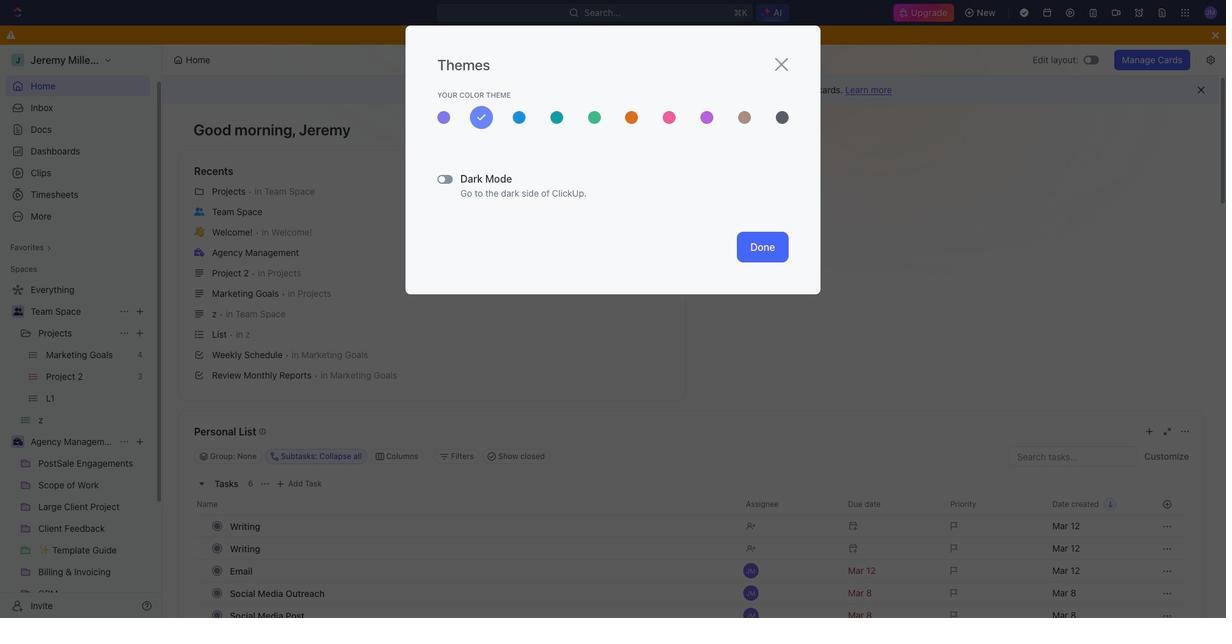 Task type: describe. For each thing, give the bounding box(es) containing it.
Search tasks... text field
[[1010, 447, 1138, 466]]

business time image
[[13, 438, 23, 446]]

user group image
[[194, 207, 204, 216]]



Task type: vqa. For each thing, say whether or not it's contained in the screenshot.
TEXT FIELD
no



Task type: locate. For each thing, give the bounding box(es) containing it.
business time image
[[194, 248, 204, 257]]

tree
[[5, 280, 150, 618]]

sidebar navigation
[[0, 45, 163, 618]]

user group image
[[13, 308, 23, 316]]

dialog
[[406, 26, 821, 294]]

alert
[[163, 76, 1219, 104]]

tree inside "sidebar" navigation
[[5, 280, 150, 618]]



